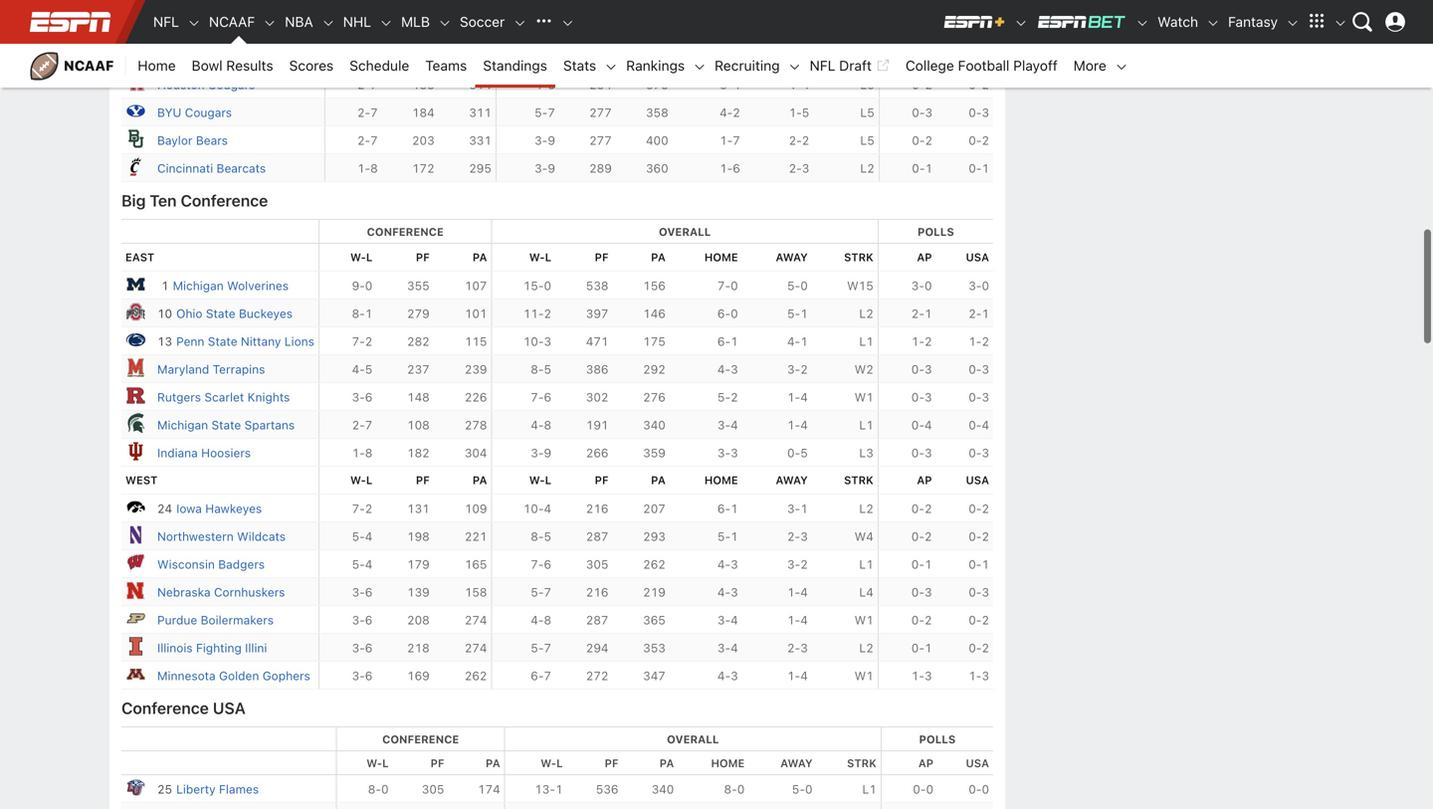 Task type: describe. For each thing, give the bounding box(es) containing it.
10- for 3
[[523, 335, 544, 349]]

287 for 293
[[586, 530, 609, 544]]

7- up 6-0
[[717, 279, 731, 293]]

more espn image
[[1302, 7, 1332, 37]]

espn+ image
[[943, 14, 1006, 30]]

l3 for 0-3
[[859, 446, 874, 460]]

0 vertical spatial michigan
[[173, 279, 224, 293]]

lions
[[284, 335, 314, 349]]

1 vertical spatial strk
[[844, 474, 874, 487]]

l1 for 0-4
[[859, 418, 874, 432]]

byu image
[[125, 101, 145, 121]]

7 left 108 on the bottom left of the page
[[365, 418, 373, 432]]

frogs
[[230, 50, 262, 64]]

6 for 169
[[365, 669, 373, 683]]

6 for 208
[[365, 613, 373, 627]]

471
[[586, 335, 609, 349]]

ucf knights
[[157, 22, 227, 36]]

6-7 for 269
[[535, 22, 555, 36]]

7-6 for 302
[[531, 390, 551, 404]]

2-7 for 184
[[357, 106, 378, 120]]

397
[[586, 307, 609, 321]]

6-1 for 3-1
[[717, 502, 738, 516]]

illinois fighting illini link
[[157, 641, 267, 655]]

1 horizontal spatial ncaaf link
[[201, 0, 263, 44]]

25
[[157, 782, 172, 796]]

more
[[1074, 57, 1107, 74]]

7 down schedule link
[[370, 106, 378, 120]]

7-2 for 282
[[352, 335, 373, 349]]

7 left 294 at left bottom
[[544, 641, 551, 655]]

gophers
[[262, 669, 310, 683]]

1-4 for 347
[[787, 669, 808, 683]]

0 vertical spatial away
[[776, 251, 808, 264]]

2 vertical spatial away
[[781, 757, 813, 770]]

nba link
[[277, 0, 321, 44]]

l1 for 0-1
[[859, 558, 874, 571]]

2 vertical spatial ap
[[919, 757, 934, 770]]

5-4 for 179
[[352, 558, 373, 571]]

nfl for nfl draft
[[810, 57, 836, 74]]

w2
[[855, 362, 874, 376]]

302
[[586, 390, 609, 404]]

25 liberty flames
[[157, 782, 259, 796]]

334
[[646, 50, 669, 64]]

home link
[[130, 44, 184, 88]]

big ten conference
[[121, 191, 268, 210]]

stats image
[[604, 60, 618, 74]]

tcu
[[157, 50, 182, 64]]

w15
[[847, 279, 874, 293]]

wildcats
[[237, 530, 286, 544]]

ku image
[[125, 0, 145, 9]]

tcu horned frogs link
[[157, 50, 262, 64]]

conference usa
[[121, 699, 246, 718]]

365
[[643, 613, 666, 627]]

iu image
[[125, 441, 145, 461]]

minn image
[[125, 664, 145, 684]]

baylor
[[157, 134, 193, 147]]

l2 for 3-4
[[859, 641, 874, 655]]

rutgers scarlet knights
[[157, 390, 290, 404]]

standings link
[[475, 44, 555, 88]]

1-4 for 219
[[787, 585, 808, 599]]

2 1-2 from the left
[[969, 335, 989, 349]]

watch image
[[1206, 16, 1220, 30]]

flames
[[219, 782, 259, 796]]

bay image
[[125, 129, 145, 148]]

216 for 219
[[586, 585, 609, 599]]

conference up 355
[[367, 226, 444, 239]]

259
[[412, 50, 435, 64]]

277 for 400
[[589, 134, 612, 147]]

illini
[[245, 641, 267, 655]]

1-6
[[720, 161, 740, 175]]

7- down 10-4
[[531, 558, 544, 571]]

1 vertical spatial 5-1
[[717, 530, 738, 544]]

0 vertical spatial 5-1
[[787, 307, 808, 321]]

6 for 139
[[365, 585, 373, 599]]

293
[[643, 530, 666, 544]]

fantasy
[[1228, 13, 1278, 30]]

0 horizontal spatial 266
[[469, 50, 492, 64]]

1 horizontal spatial espn bet image
[[1136, 16, 1150, 30]]

115
[[465, 335, 487, 349]]

0 vertical spatial strk
[[844, 251, 874, 264]]

2-7 for 203
[[357, 134, 378, 147]]

3-6 for 218
[[352, 641, 373, 655]]

0 horizontal spatial espn bet image
[[1036, 14, 1128, 30]]

hou image
[[125, 73, 145, 93]]

pur image
[[125, 608, 145, 628]]

9 for 266
[[544, 446, 551, 460]]

0 vertical spatial home
[[704, 251, 738, 264]]

24 iowa hawkeyes
[[157, 502, 262, 516]]

stats
[[563, 57, 596, 74]]

5 up "2-2"
[[802, 106, 810, 120]]

7- down 8-1
[[352, 335, 365, 349]]

football
[[958, 57, 1010, 74]]

1 8-0 from the left
[[368, 782, 389, 796]]

3-3
[[717, 446, 738, 460]]

1 vertical spatial home
[[704, 474, 738, 487]]

218
[[407, 641, 430, 655]]

fighting
[[196, 641, 242, 655]]

1 horizontal spatial knights
[[247, 390, 290, 404]]

3-9 for 289
[[535, 161, 555, 175]]

3-2 for w2
[[787, 362, 808, 376]]

3-6 for 208
[[352, 613, 373, 627]]

5 up 3-1
[[800, 446, 808, 460]]

292
[[643, 362, 666, 376]]

156
[[643, 279, 666, 293]]

4-8 for 287
[[531, 613, 551, 627]]

5-4 for 198
[[352, 530, 373, 544]]

cin image
[[125, 156, 145, 176]]

24
[[157, 502, 172, 516]]

198
[[407, 530, 430, 544]]

11-2
[[523, 307, 551, 321]]

college football playoff link
[[898, 44, 1066, 88]]

6-0
[[717, 307, 738, 321]]

ohio state buckeyes link
[[176, 307, 293, 321]]

1 0-4 from the left
[[911, 418, 932, 432]]

1-4 for 334
[[789, 50, 810, 64]]

cougars for byu cougars
[[185, 106, 232, 120]]

7- down 10-3
[[531, 390, 544, 404]]

536
[[596, 782, 619, 796]]

psu image
[[125, 330, 145, 350]]

2 vertical spatial home
[[711, 757, 745, 770]]

8 for 314
[[548, 78, 555, 92]]

6-1 for 4-1
[[717, 335, 738, 349]]

profile management image
[[1385, 12, 1405, 32]]

3-4 for 340
[[717, 418, 738, 432]]

7- left 131
[[352, 502, 365, 516]]

1 horizontal spatial 262
[[643, 558, 666, 571]]

6 down "1-7"
[[733, 161, 740, 175]]

2 vertical spatial strk
[[847, 757, 877, 770]]

more link
[[1066, 44, 1114, 88]]

purdue
[[157, 613, 197, 627]]

home
[[138, 57, 176, 74]]

soccer image
[[513, 16, 527, 30]]

2-3 for 3-4
[[787, 641, 808, 655]]

houston cougars
[[157, 78, 255, 92]]

2-7 for 108
[[352, 418, 373, 432]]

cincinnati bearcats
[[157, 161, 266, 175]]

1 1-2 from the left
[[911, 335, 932, 349]]

state for ohio
[[206, 307, 236, 321]]

5-7 for 376
[[535, 50, 555, 64]]

386
[[586, 362, 609, 376]]

state for penn
[[208, 335, 237, 349]]

15-
[[523, 279, 544, 293]]

207
[[643, 502, 666, 516]]

5-0 for l1
[[792, 782, 813, 796]]

l2 for 6-0
[[859, 307, 874, 321]]

172
[[412, 161, 435, 175]]

penn state nittany lions link
[[176, 335, 314, 349]]

10- for 4
[[523, 502, 544, 516]]

nfl link
[[145, 0, 187, 44]]

3-9 for 266
[[531, 446, 551, 460]]

3-1
[[787, 502, 808, 516]]

wolverines
[[227, 279, 289, 293]]

l1 for 1-2
[[859, 335, 874, 349]]

w1 for 0-3
[[855, 390, 874, 404]]

watch
[[1158, 13, 1198, 30]]

109
[[465, 502, 487, 516]]

7-2 for 131
[[352, 502, 373, 516]]

conference down minnesota
[[121, 699, 209, 718]]

minnesota golden gophers link
[[157, 669, 310, 683]]

355
[[407, 279, 430, 293]]

1-4 for 365
[[787, 613, 808, 627]]

minnesota golden gophers
[[157, 669, 310, 683]]

maryland terrapins link
[[157, 362, 265, 376]]

5-7 for 216
[[531, 585, 551, 599]]

cincinnati
[[157, 161, 213, 175]]

2 0-0 from the left
[[969, 782, 989, 796]]

ucf image
[[125, 17, 145, 37]]

7 down schedule
[[370, 78, 378, 92]]

4-8 for 191
[[531, 418, 551, 432]]

340 for 536
[[652, 782, 674, 796]]

1 vertical spatial overall
[[667, 733, 719, 746]]

1-4 for 340
[[787, 418, 808, 432]]

0-5
[[787, 446, 808, 460]]

276
[[643, 390, 666, 404]]

9 for 289
[[548, 161, 555, 175]]

osu image
[[125, 302, 145, 322]]

pa down 304
[[473, 474, 487, 487]]

ill image
[[125, 636, 145, 656]]

6-7 for 262
[[531, 669, 551, 683]]

7 left stats
[[548, 50, 555, 64]]

221
[[465, 530, 487, 544]]

353
[[643, 641, 666, 655]]

mich image
[[125, 274, 145, 294]]

byu cougars link
[[157, 106, 232, 120]]

5 down 10-4
[[544, 530, 551, 544]]

terrapins
[[213, 362, 265, 376]]

0 horizontal spatial 305
[[422, 782, 444, 796]]

311
[[469, 106, 492, 120]]

boilermakers
[[201, 613, 274, 627]]

espn more sports home page image
[[529, 7, 559, 37]]

recruiting image
[[788, 60, 802, 74]]

1-8 for 182
[[352, 446, 373, 460]]

1-8 for 172
[[357, 161, 378, 175]]

cornhuskers
[[214, 585, 285, 599]]

8-5 for 386
[[531, 362, 551, 376]]

md image
[[125, 358, 145, 377]]

1 1-3 from the left
[[911, 669, 932, 683]]

269
[[469, 22, 492, 36]]

11-
[[523, 307, 544, 321]]

13-1
[[535, 782, 563, 796]]

208
[[407, 613, 430, 627]]

recruiting
[[715, 57, 780, 74]]

294
[[586, 641, 609, 655]]

7 right 158
[[544, 585, 551, 599]]

304
[[465, 446, 487, 460]]

5 down 10-3
[[544, 362, 551, 376]]

2-7 for 188
[[357, 78, 378, 92]]

6- for 146
[[717, 307, 731, 321]]

w1 for 0-2
[[855, 613, 874, 627]]

rankings
[[626, 57, 685, 74]]

278
[[465, 418, 487, 432]]

0 vertical spatial ap
[[917, 251, 932, 264]]

stats link
[[555, 44, 604, 88]]

7 up the 1-6
[[733, 134, 740, 147]]

179
[[407, 558, 430, 571]]



Task type: vqa. For each thing, say whether or not it's contained in the screenshot.
right Cookman
no



Task type: locate. For each thing, give the bounding box(es) containing it.
2 277 from the top
[[589, 134, 612, 147]]

wisconsin badgers link
[[157, 558, 265, 571]]

4-3 for 262
[[717, 558, 738, 571]]

1 w1 from the top
[[855, 390, 874, 404]]

359
[[643, 446, 666, 460]]

169
[[407, 669, 430, 683]]

1 vertical spatial 6-1
[[717, 502, 738, 516]]

191
[[586, 418, 609, 432]]

3-6 for 148
[[352, 390, 373, 404]]

2-7 down schedule
[[357, 78, 378, 92]]

teams
[[425, 57, 467, 74]]

0-1 for 4-3
[[911, 558, 932, 571]]

1 5-4 from the top
[[352, 530, 373, 544]]

3-6 left 139
[[352, 585, 373, 599]]

home
[[704, 251, 738, 264], [704, 474, 738, 487], [711, 757, 745, 770]]

0 horizontal spatial 0-0
[[913, 782, 934, 796]]

l4
[[859, 585, 874, 599]]

8 for 274
[[544, 613, 551, 627]]

2 5-4 from the top
[[352, 558, 373, 571]]

277 up 289
[[589, 134, 612, 147]]

draft
[[839, 57, 872, 74]]

knights
[[185, 22, 227, 36], [247, 390, 290, 404]]

2 8-0 from the left
[[724, 782, 745, 796]]

0 vertical spatial 6-7
[[535, 22, 555, 36]]

0 horizontal spatial 262
[[465, 669, 487, 683]]

272
[[586, 669, 609, 683]]

6- right soccer icon
[[535, 22, 548, 36]]

0 horizontal spatial ncaaf
[[64, 57, 114, 74]]

216
[[586, 502, 609, 516], [586, 585, 609, 599]]

6- left 272
[[531, 669, 544, 683]]

6 left 139
[[365, 585, 373, 599]]

l5 down the draft
[[860, 106, 875, 120]]

6-1
[[717, 335, 738, 349], [717, 502, 738, 516]]

1-4 for 276
[[787, 390, 808, 404]]

scores
[[289, 57, 334, 74]]

216 up 294 at left bottom
[[586, 585, 609, 599]]

165
[[465, 558, 487, 571]]

1 vertical spatial 5-0
[[792, 782, 813, 796]]

3-6 left 169
[[352, 669, 373, 683]]

northwestern
[[157, 530, 234, 544]]

7 left more sports image
[[548, 22, 555, 36]]

indiana
[[157, 446, 198, 460]]

2 vertical spatial w1
[[855, 669, 874, 683]]

1 vertical spatial ap
[[917, 474, 932, 487]]

3-9 up 10-4
[[531, 446, 551, 460]]

10- right 109
[[523, 502, 544, 516]]

9 up 10-4
[[544, 446, 551, 460]]

0 vertical spatial 8-5
[[531, 362, 551, 376]]

0-1 for 1-6
[[912, 161, 933, 175]]

2 0-4 from the left
[[969, 418, 989, 432]]

3-4 for 378
[[720, 78, 740, 92]]

l1 for 0-2
[[860, 50, 875, 64]]

9 left 289
[[548, 161, 555, 175]]

1 vertical spatial 7-2
[[352, 502, 373, 516]]

340 up 359
[[643, 418, 666, 432]]

3-2 down 4-1 on the top
[[787, 362, 808, 376]]

byu
[[157, 106, 182, 120]]

1 vertical spatial away
[[776, 474, 808, 487]]

cougars for houston cougars
[[208, 78, 255, 92]]

1 l5 from the top
[[860, 106, 875, 120]]

0 vertical spatial 7-2
[[352, 335, 373, 349]]

3-6 down 4-5
[[352, 390, 373, 404]]

3-6 for 268
[[357, 22, 378, 36]]

0 vertical spatial knights
[[185, 22, 227, 36]]

4-3 for 292
[[717, 362, 738, 376]]

295
[[469, 161, 492, 175]]

10-
[[523, 335, 544, 349], [523, 502, 544, 516]]

0 vertical spatial state
[[206, 307, 236, 321]]

1 vertical spatial 277
[[589, 134, 612, 147]]

6- down 3-3
[[717, 502, 731, 516]]

7-2 down 8-1
[[352, 335, 373, 349]]

2 1-3 from the left
[[969, 669, 989, 683]]

nebraska cornhuskers
[[157, 585, 285, 599]]

nfl right recruiting icon
[[810, 57, 836, 74]]

2 274 from the top
[[465, 641, 487, 655]]

scores link
[[281, 44, 342, 88]]

9 for 277
[[548, 134, 555, 147]]

1-2
[[911, 335, 932, 349], [969, 335, 989, 349]]

0 vertical spatial 6-1
[[717, 335, 738, 349]]

conference down 'cincinnati bearcats'
[[181, 191, 268, 210]]

331
[[469, 134, 492, 147]]

146
[[643, 307, 666, 321]]

3-4 right 365
[[717, 613, 738, 627]]

0 vertical spatial ncaaf
[[209, 13, 255, 30]]

pa up 156
[[651, 251, 666, 264]]

2 vertical spatial state
[[212, 418, 241, 432]]

ncaaf inside "global navigation" element
[[209, 13, 255, 30]]

3-2 for l1
[[787, 558, 808, 571]]

282
[[407, 335, 430, 349]]

ncaaf link
[[201, 0, 263, 44], [20, 44, 126, 88]]

neb image
[[125, 580, 145, 600]]

4-3 for 219
[[717, 585, 738, 599]]

538
[[586, 279, 609, 293]]

287 for 365
[[586, 613, 609, 627]]

0 vertical spatial 216
[[586, 502, 609, 516]]

1 michigan wolverines
[[161, 279, 289, 293]]

0 vertical spatial polls
[[918, 226, 954, 239]]

139
[[407, 585, 430, 599]]

1 vertical spatial state
[[208, 335, 237, 349]]

0 horizontal spatial knights
[[185, 22, 227, 36]]

2-7 down schedule link
[[357, 106, 378, 120]]

pa up 174
[[486, 757, 500, 770]]

1-4 for 378
[[789, 78, 810, 92]]

l1 for 0-0
[[862, 782, 877, 796]]

1-5
[[789, 106, 810, 120]]

3-
[[357, 22, 370, 36], [357, 50, 370, 64], [720, 78, 733, 92], [535, 134, 548, 147], [535, 161, 548, 175], [911, 279, 925, 293], [969, 279, 982, 293], [787, 362, 800, 376], [352, 390, 365, 404], [717, 418, 731, 432], [531, 446, 544, 460], [717, 446, 731, 460], [787, 502, 800, 516], [787, 558, 800, 571], [352, 585, 365, 599], [352, 613, 365, 627], [717, 613, 731, 627], [352, 641, 365, 655], [717, 641, 731, 655], [352, 669, 365, 683]]

7-2
[[352, 335, 373, 349], [352, 502, 373, 516]]

knights up "spartans"
[[247, 390, 290, 404]]

5-2
[[717, 390, 738, 404]]

277 for 358
[[589, 106, 612, 120]]

1 horizontal spatial 0-4
[[969, 418, 989, 432]]

7 down standings link at the left top of page
[[548, 106, 555, 120]]

284
[[589, 78, 612, 92]]

5-1 up 4-1 on the top
[[787, 307, 808, 321]]

1 0-0 from the left
[[913, 782, 934, 796]]

2 6-1 from the top
[[717, 502, 738, 516]]

l5 for 0-3
[[860, 106, 875, 120]]

2 w1 from the top
[[855, 613, 874, 627]]

1 vertical spatial 287
[[586, 613, 609, 627]]

liberty flames link
[[176, 782, 259, 796]]

3-9 for 277
[[535, 134, 555, 147]]

287 up 294 at left bottom
[[586, 613, 609, 627]]

1 vertical spatial 1-8
[[352, 446, 373, 460]]

nhl
[[343, 13, 371, 30]]

michigan up ohio on the left top
[[173, 279, 224, 293]]

overall
[[659, 226, 711, 239], [667, 733, 719, 746]]

knights up horned at the left
[[185, 22, 227, 36]]

wis image
[[125, 553, 145, 572]]

1 vertical spatial 216
[[586, 585, 609, 599]]

espn bet image left watch
[[1136, 16, 1150, 30]]

external link image
[[876, 54, 890, 78]]

4-3
[[720, 50, 740, 64], [717, 362, 738, 376], [717, 558, 738, 571], [717, 585, 738, 599], [717, 669, 738, 683]]

2 216 from the top
[[586, 585, 609, 599]]

0 vertical spatial 266
[[469, 50, 492, 64]]

184
[[412, 106, 435, 120]]

0 vertical spatial w1
[[855, 390, 874, 404]]

w1
[[855, 390, 874, 404], [855, 613, 874, 627], [855, 669, 874, 683]]

2 3-2 from the top
[[787, 558, 808, 571]]

3-6 for 259
[[357, 50, 378, 64]]

nfl left nfl image
[[153, 13, 179, 30]]

4-3 for 334
[[720, 50, 740, 64]]

nmsu image
[[125, 805, 145, 809]]

101
[[465, 307, 487, 321]]

188
[[412, 78, 435, 92]]

1 horizontal spatial 266
[[586, 446, 609, 460]]

6 left 208
[[365, 613, 373, 627]]

1 horizontal spatial 5-1
[[787, 307, 808, 321]]

nfl for nfl
[[153, 13, 179, 30]]

0-1 for 3-4
[[911, 641, 932, 655]]

7
[[548, 22, 555, 36], [548, 50, 555, 64], [370, 78, 378, 92], [370, 106, 378, 120], [548, 106, 555, 120], [370, 134, 378, 147], [733, 134, 740, 147], [365, 418, 373, 432], [544, 585, 551, 599], [544, 641, 551, 655], [544, 669, 551, 683]]

pa down "347"
[[660, 757, 674, 770]]

mlb image
[[438, 16, 452, 30]]

1 horizontal spatial nfl
[[810, 57, 836, 74]]

1 vertical spatial l3
[[859, 446, 874, 460]]

4-1
[[787, 335, 808, 349]]

global navigation element
[[20, 0, 1413, 44]]

l1
[[860, 50, 875, 64], [859, 335, 874, 349], [859, 418, 874, 432], [859, 558, 874, 571], [862, 782, 877, 796]]

espn bet image up more
[[1036, 14, 1128, 30]]

0 vertical spatial 274
[[465, 613, 487, 627]]

0 vertical spatial 3-9
[[535, 134, 555, 147]]

3-4 down recruiting
[[720, 78, 740, 92]]

ncaaf image
[[263, 16, 277, 30]]

1 vertical spatial michigan
[[157, 418, 208, 432]]

more espn image
[[1334, 16, 1348, 30]]

1 vertical spatial 7-6
[[531, 558, 551, 571]]

9-
[[352, 279, 365, 293]]

6 for 218
[[365, 641, 373, 655]]

266 down 191
[[586, 446, 609, 460]]

6 left 169
[[365, 669, 373, 683]]

3-4 for 365
[[717, 613, 738, 627]]

1 10- from the top
[[523, 335, 544, 349]]

1 vertical spatial 3-2
[[787, 558, 808, 571]]

1 3-0 from the left
[[911, 279, 932, 293]]

3-6 left the 218
[[352, 641, 373, 655]]

2 7-6 from the top
[[531, 558, 551, 571]]

1 horizontal spatial 305
[[586, 558, 609, 571]]

w1 for 1-3
[[855, 669, 874, 683]]

2 vertical spatial 3-9
[[531, 446, 551, 460]]

l3 for 0-2
[[860, 78, 875, 92]]

2 vertical spatial 2-3
[[787, 641, 808, 655]]

cougars down "houston cougars"
[[185, 106, 232, 120]]

6- down 6-0
[[717, 335, 731, 349]]

0 vertical spatial 305
[[586, 558, 609, 571]]

158
[[465, 585, 487, 599]]

iowa
[[176, 502, 202, 516]]

0 vertical spatial nfl
[[153, 13, 179, 30]]

3-4 for 353
[[717, 641, 738, 655]]

2-3 for 1-6
[[789, 161, 810, 175]]

0 vertical spatial 5-4
[[352, 530, 373, 544]]

0 vertical spatial 262
[[643, 558, 666, 571]]

iowa image
[[125, 497, 145, 517]]

8-5 for 287
[[531, 530, 551, 544]]

cougars down bowl results
[[208, 78, 255, 92]]

237
[[407, 362, 430, 376]]

274 for 218
[[465, 641, 487, 655]]

0 vertical spatial 5-0
[[787, 279, 808, 293]]

2-7 down 4-5
[[352, 418, 373, 432]]

274 for 208
[[465, 613, 487, 627]]

2 vertical spatial 9
[[544, 446, 551, 460]]

more image
[[1114, 60, 1128, 74]]

7 left 203
[[370, 134, 378, 147]]

tcu image
[[125, 45, 145, 65]]

4-8 for 284
[[535, 78, 555, 92]]

2 287 from the top
[[586, 613, 609, 627]]

3-4 right '353'
[[717, 641, 738, 655]]

1 vertical spatial knights
[[247, 390, 290, 404]]

recruiting link
[[707, 44, 788, 88]]

1-8 left the 172
[[357, 161, 378, 175]]

1 vertical spatial 8-5
[[531, 530, 551, 544]]

0 vertical spatial 2-3
[[789, 161, 810, 175]]

6 for 148
[[365, 390, 373, 404]]

0 horizontal spatial 0-4
[[911, 418, 932, 432]]

rutg image
[[125, 385, 145, 405]]

5-
[[535, 50, 548, 64], [535, 106, 548, 120], [787, 279, 800, 293], [787, 307, 800, 321], [717, 390, 731, 404], [352, 530, 365, 544], [717, 530, 731, 544], [352, 558, 365, 571], [531, 585, 544, 599], [531, 641, 544, 655], [792, 782, 805, 796]]

7-6 for 305
[[531, 558, 551, 571]]

6 down 4-5
[[365, 390, 373, 404]]

rankings image
[[693, 60, 707, 74]]

1 287 from the top
[[586, 530, 609, 544]]

1 274 from the top
[[465, 613, 487, 627]]

msu image
[[125, 413, 145, 433]]

nu image
[[125, 525, 145, 545]]

8 for 278
[[544, 418, 551, 432]]

more sports image
[[561, 16, 575, 30]]

6 left the 218
[[365, 641, 373, 655]]

4-
[[720, 50, 733, 64], [535, 78, 548, 92], [720, 106, 733, 120], [787, 335, 800, 349], [352, 362, 365, 376], [717, 362, 731, 376], [531, 418, 544, 432], [717, 558, 731, 571], [717, 585, 731, 599], [531, 613, 544, 627], [717, 669, 731, 683]]

espn bet image
[[1036, 14, 1128, 30], [1136, 16, 1150, 30]]

pa up 107
[[473, 251, 487, 264]]

0 horizontal spatial 3-0
[[911, 279, 932, 293]]

soccer link
[[452, 0, 513, 44]]

pa
[[473, 251, 487, 264], [651, 251, 666, 264], [473, 474, 487, 487], [651, 474, 666, 487], [486, 757, 500, 770], [660, 757, 674, 770]]

ap
[[917, 251, 932, 264], [917, 474, 932, 487], [919, 757, 934, 770]]

bowl results link
[[184, 44, 281, 88]]

0 horizontal spatial 1-3
[[911, 669, 932, 683]]

378
[[646, 78, 669, 92]]

l
[[366, 251, 373, 264], [545, 251, 551, 264], [366, 474, 373, 487], [545, 474, 551, 487], [382, 757, 389, 770], [556, 757, 563, 770]]

liberty
[[176, 782, 216, 796]]

7-6 down 10-3
[[531, 390, 551, 404]]

1 vertical spatial w1
[[855, 613, 874, 627]]

conference
[[181, 191, 268, 210], [367, 226, 444, 239], [121, 699, 209, 718], [382, 733, 459, 746]]

216 for 207
[[586, 502, 609, 516]]

6 left 302
[[544, 390, 551, 404]]

3-4 up 3-3
[[717, 418, 738, 432]]

7-2 left 131
[[352, 502, 373, 516]]

espn plus image
[[1014, 16, 1028, 30]]

3-6 for 139
[[352, 585, 373, 599]]

3-9 left 289
[[535, 161, 555, 175]]

262 up 219 in the bottom left of the page
[[643, 558, 666, 571]]

l3 down the draft
[[860, 78, 875, 92]]

0 vertical spatial l3
[[860, 78, 875, 92]]

2-3 for 5-1
[[787, 530, 808, 544]]

northwestern wildcats link
[[157, 530, 286, 544]]

5-7 for 277
[[535, 106, 555, 120]]

0 vertical spatial 7-6
[[531, 390, 551, 404]]

6- for 175
[[717, 335, 731, 349]]

fantasy link
[[1220, 0, 1286, 44]]

277 down 284
[[589, 106, 612, 120]]

0 horizontal spatial nfl
[[153, 13, 179, 30]]

lib image
[[125, 778, 145, 797]]

l5 for 0-2
[[860, 134, 875, 147]]

6 for 268
[[370, 22, 378, 36]]

1 vertical spatial 10-
[[523, 502, 544, 516]]

penn
[[176, 335, 204, 349]]

1 vertical spatial 9
[[548, 161, 555, 175]]

nfl inside "global navigation" element
[[153, 13, 179, 30]]

5-0 for w15
[[787, 279, 808, 293]]

400
[[646, 134, 669, 147]]

287 left 293
[[586, 530, 609, 544]]

1-8 left the 182
[[352, 446, 373, 460]]

2
[[925, 50, 933, 64], [982, 50, 989, 64], [925, 78, 933, 92], [982, 78, 989, 92], [733, 106, 740, 120], [802, 134, 810, 147], [925, 134, 933, 147], [982, 134, 989, 147], [544, 307, 551, 321], [365, 335, 373, 349], [925, 335, 932, 349], [982, 335, 989, 349], [800, 362, 808, 376], [731, 390, 738, 404], [365, 502, 373, 516], [925, 502, 932, 516], [982, 502, 989, 516], [925, 530, 932, 544], [982, 530, 989, 544], [800, 558, 808, 571], [925, 613, 932, 627], [982, 613, 989, 627], [982, 641, 989, 655]]

1 6-1 from the top
[[717, 335, 738, 349]]

conference down 169
[[382, 733, 459, 746]]

3-6 down nhl link
[[357, 50, 378, 64]]

state down the 1 michigan wolverines
[[206, 307, 236, 321]]

illinois
[[157, 641, 193, 655]]

1 vertical spatial 266
[[586, 446, 609, 460]]

216 left 207
[[586, 502, 609, 516]]

l2 for 1-6
[[860, 161, 875, 175]]

1 horizontal spatial ncaaf
[[209, 13, 255, 30]]

1 vertical spatial 2-3
[[787, 530, 808, 544]]

340 for 191
[[643, 418, 666, 432]]

5-7 down espn more sports home page image
[[535, 50, 555, 64]]

0 vertical spatial 287
[[586, 530, 609, 544]]

3 w1 from the top
[[855, 669, 874, 683]]

1 216 from the top
[[586, 502, 609, 516]]

6 left nhl image
[[370, 22, 378, 36]]

6 down 10-4
[[544, 558, 551, 571]]

0 horizontal spatial ncaaf link
[[20, 44, 126, 88]]

nfl image
[[187, 16, 201, 30]]

5-7 right 158
[[531, 585, 551, 599]]

horned
[[185, 50, 227, 64]]

3-6
[[357, 22, 378, 36], [357, 50, 378, 64], [352, 390, 373, 404], [352, 585, 373, 599], [352, 613, 373, 627], [352, 641, 373, 655], [352, 669, 373, 683]]

1 7-6 from the top
[[531, 390, 551, 404]]

0 vertical spatial 10-
[[523, 335, 544, 349]]

6- for 207
[[717, 502, 731, 516]]

1 2-1 from the left
[[911, 307, 932, 321]]

5-7 for 294
[[531, 641, 551, 655]]

174
[[478, 782, 500, 796]]

0 vertical spatial 1-8
[[357, 161, 378, 175]]

0 vertical spatial 277
[[589, 106, 612, 120]]

rutgers
[[157, 390, 201, 404]]

314
[[469, 78, 492, 92]]

360
[[646, 161, 669, 175]]

pa down 359
[[651, 474, 666, 487]]

1 vertical spatial polls
[[919, 733, 956, 746]]

ncaaf left tcu icon
[[64, 57, 114, 74]]

2 3-0 from the left
[[969, 279, 989, 293]]

9 right 331
[[548, 134, 555, 147]]

0 horizontal spatial 1-2
[[911, 335, 932, 349]]

8-5 down 10-4
[[531, 530, 551, 544]]

2 7-2 from the top
[[352, 502, 373, 516]]

1 7-2 from the top
[[352, 335, 373, 349]]

nba image
[[321, 16, 335, 30]]

1 vertical spatial 4-8
[[531, 418, 551, 432]]

1 vertical spatial 340
[[652, 782, 674, 796]]

1-1
[[969, 22, 989, 36]]

1 horizontal spatial 2-1
[[969, 307, 989, 321]]

5-7 left 294 at left bottom
[[531, 641, 551, 655]]

1 horizontal spatial 1-2
[[969, 335, 989, 349]]

1 vertical spatial 305
[[422, 782, 444, 796]]

305
[[586, 558, 609, 571], [422, 782, 444, 796]]

l2
[[860, 161, 875, 175], [859, 307, 874, 321], [859, 502, 874, 516], [859, 641, 874, 655]]

6- down 7-0
[[717, 307, 731, 321]]

0 vertical spatial 4-8
[[535, 78, 555, 92]]

1 vertical spatial 262
[[465, 669, 487, 683]]

state down 10 ohio state buckeyes
[[208, 335, 237, 349]]

0 vertical spatial 9
[[548, 134, 555, 147]]

2 2-1 from the left
[[969, 307, 989, 321]]

4
[[802, 50, 810, 64], [733, 78, 740, 92], [802, 78, 810, 92], [800, 390, 808, 404], [731, 418, 738, 432], [800, 418, 808, 432], [925, 418, 932, 432], [982, 418, 989, 432], [544, 502, 551, 516], [365, 530, 373, 544], [365, 558, 373, 571], [800, 585, 808, 599], [731, 613, 738, 627], [800, 613, 808, 627], [731, 641, 738, 655], [800, 669, 808, 683]]

2 10- from the top
[[523, 502, 544, 516]]

1 vertical spatial ncaaf
[[64, 57, 114, 74]]

3-9 right 331
[[535, 134, 555, 147]]

big
[[121, 191, 146, 210]]

bowl
[[192, 57, 223, 74]]

4-8
[[535, 78, 555, 92], [531, 418, 551, 432], [531, 613, 551, 627]]

1 horizontal spatial 0-0
[[969, 782, 989, 796]]

nhl image
[[379, 16, 393, 30]]

0 vertical spatial 3-2
[[787, 362, 808, 376]]

ncaaf right nfl image
[[209, 13, 255, 30]]

1 8-5 from the top
[[531, 362, 551, 376]]

2 vertical spatial 4-8
[[531, 613, 551, 627]]

0 horizontal spatial 8-0
[[368, 782, 389, 796]]

ncaaf link down the ucf icon
[[20, 44, 126, 88]]

1 3-2 from the top
[[787, 362, 808, 376]]

6 for 259
[[370, 50, 378, 64]]

6-1 down 3-3
[[717, 502, 738, 516]]

l5 right "2-2"
[[860, 134, 875, 147]]

7 left 272
[[544, 669, 551, 683]]

3-6 left nhl image
[[357, 22, 378, 36]]

fantasy image
[[1286, 16, 1300, 30]]

5-0
[[787, 279, 808, 293], [792, 782, 813, 796]]

5-1 right 293
[[717, 530, 738, 544]]

1 vertical spatial l5
[[860, 134, 875, 147]]

262 right 169
[[465, 669, 487, 683]]

l2 for 6-1
[[859, 502, 874, 516]]

5-4
[[352, 530, 373, 544], [352, 558, 373, 571]]

4-3 for 347
[[717, 669, 738, 683]]

3-6 for 169
[[352, 669, 373, 683]]

1 277 from the top
[[589, 106, 612, 120]]

2 8-5 from the top
[[531, 530, 551, 544]]

0 vertical spatial overall
[[659, 226, 711, 239]]

2 l5 from the top
[[860, 134, 875, 147]]

6 down nhl link
[[370, 50, 378, 64]]

5-4 left 179
[[352, 558, 373, 571]]

5 left 237
[[365, 362, 373, 376]]

340 right 536 at left
[[652, 782, 674, 796]]

1 vertical spatial cougars
[[185, 106, 232, 120]]



